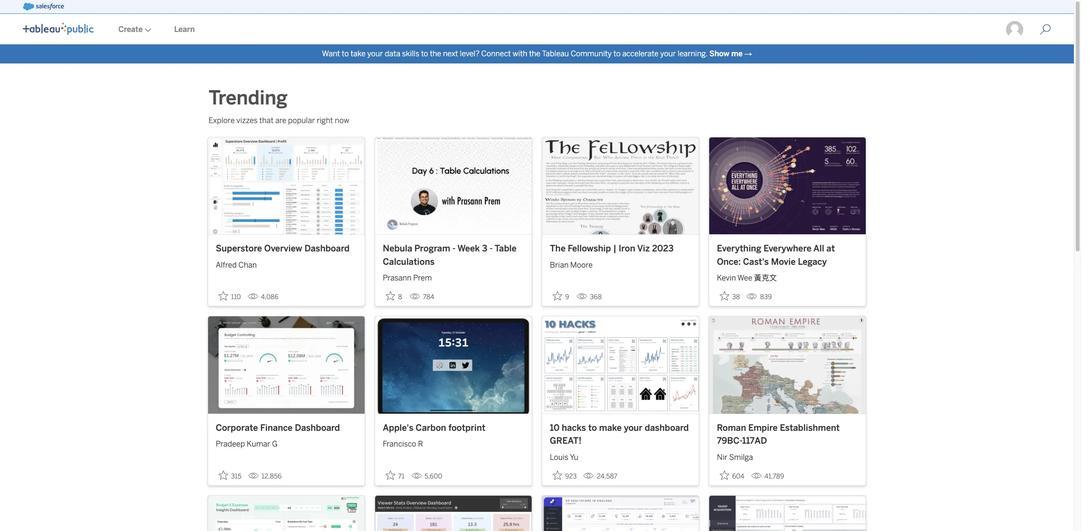 Task type: locate. For each thing, give the bounding box(es) containing it.
kevin
[[717, 274, 736, 283]]

francisco r link
[[383, 435, 524, 450]]

brian moore link
[[550, 256, 691, 271]]

the left next
[[430, 49, 441, 58]]

superstore
[[216, 244, 262, 254]]

logo image
[[23, 22, 94, 35]]

alfred chan link
[[216, 256, 357, 271]]

movie
[[771, 257, 796, 267]]

2 - from the left
[[490, 244, 493, 254]]

dashboard for corporate finance dashboard
[[295, 423, 340, 433]]

add favorite button containing 38
[[717, 289, 743, 304]]

-
[[453, 244, 456, 254], [490, 244, 493, 254]]

establishment
[[780, 423, 840, 433]]

create
[[118, 25, 143, 34]]

add favorite button for everything everywhere all at once: cast's movie legacy
[[717, 289, 743, 304]]

1 horizontal spatial -
[[490, 244, 493, 254]]

workbook thumbnail image for program
[[375, 138, 532, 235]]

24,587 views element
[[580, 469, 621, 485]]

24,587
[[597, 473, 618, 481]]

explore
[[209, 116, 235, 125]]

5,600
[[425, 473, 442, 481]]

program
[[415, 244, 450, 254]]

at
[[827, 244, 835, 254]]

Add Favorite button
[[550, 289, 573, 304]]

alfred
[[216, 261, 237, 270]]

dashboard for superstore overview dashboard
[[305, 244, 350, 254]]

368 views element
[[573, 290, 606, 305]]

3
[[482, 244, 488, 254]]

0 vertical spatial dashboard
[[305, 244, 350, 254]]

add favorite button containing 71
[[383, 468, 408, 484]]

corporate finance dashboard
[[216, 423, 340, 433]]

5,600 views element
[[408, 469, 446, 485]]

0 horizontal spatial the
[[430, 49, 441, 58]]

viz
[[637, 244, 650, 254]]

dashboard up "pradeep kumar g" link
[[295, 423, 340, 433]]

to left take
[[342, 49, 349, 58]]

10 hacks to make your dashboard great!
[[550, 423, 689, 447]]

0 horizontal spatial your
[[367, 49, 383, 58]]

roman empire establishment 79bc-117ad link
[[717, 422, 859, 448]]

are
[[275, 116, 286, 125]]

784
[[423, 293, 434, 301]]

1 the from the left
[[430, 49, 441, 58]]

pradeep
[[216, 440, 245, 449]]

to left make
[[589, 423, 597, 433]]

iron
[[619, 244, 636, 254]]

connect
[[481, 49, 511, 58]]

add favorite button down the ‫nir smilga‬‎
[[717, 468, 748, 484]]

your right make
[[624, 423, 643, 433]]

everything everywhere all at once: cast's movie legacy
[[717, 244, 835, 267]]

wee
[[738, 274, 753, 283]]

‫nir smilga‬‎ link
[[717, 448, 859, 463]]

- left week
[[453, 244, 456, 254]]

12,856 views element
[[244, 469, 286, 485]]

data
[[385, 49, 400, 58]]

workbook thumbnail image
[[208, 138, 365, 235], [375, 138, 532, 235], [542, 138, 699, 235], [710, 138, 866, 235], [208, 317, 365, 414], [375, 317, 532, 414], [542, 317, 699, 414], [710, 317, 866, 414]]

1 - from the left
[[453, 244, 456, 254]]

workbook thumbnail image for fellowship
[[542, 138, 699, 235]]

the right with
[[529, 49, 541, 58]]

roman
[[717, 423, 746, 433]]

your right take
[[367, 49, 383, 58]]

add favorite button containing 8
[[383, 289, 406, 304]]

week
[[458, 244, 480, 254]]

prasann prem
[[383, 274, 432, 283]]

workbook thumbnail image for carbon
[[375, 317, 532, 414]]

add favorite button down francisco
[[383, 468, 408, 484]]

tableau
[[542, 49, 569, 58]]

71
[[398, 473, 405, 481]]

tara.schultz image
[[1006, 20, 1025, 39]]

your
[[367, 49, 383, 58], [661, 49, 676, 58], [624, 423, 643, 433]]

117ad
[[743, 436, 767, 447]]

table
[[495, 244, 517, 254]]

0 horizontal spatial -
[[453, 244, 456, 254]]

- right 3
[[490, 244, 493, 254]]

Add Favorite button
[[550, 468, 580, 484]]

Add Favorite button
[[383, 289, 406, 304], [717, 289, 743, 304], [383, 468, 408, 484], [717, 468, 748, 484]]

chan
[[239, 261, 257, 270]]

1 vertical spatial dashboard
[[295, 423, 340, 433]]

839 views element
[[743, 290, 776, 305]]

that
[[259, 116, 274, 125]]

corporate finance dashboard link
[[216, 422, 357, 435]]

your left learning.
[[661, 49, 676, 58]]

2 the from the left
[[529, 49, 541, 58]]

dashboard up alfred chan link
[[305, 244, 350, 254]]

nebula program - week 3 - table calculations link
[[383, 243, 524, 269]]

francisco r
[[383, 440, 423, 449]]

Add Favorite button
[[216, 289, 244, 304]]

923
[[565, 473, 577, 481]]

dashboard
[[645, 423, 689, 433]]

add favorite button down the kevin
[[717, 289, 743, 304]]

to inside 10 hacks to make your dashboard great!
[[589, 423, 597, 433]]

explore vizzes that are popular right now
[[209, 116, 349, 125]]

add favorite button down prasann
[[383, 289, 406, 304]]

corporate
[[216, 423, 258, 433]]

make
[[599, 423, 622, 433]]

want to take your data skills to the next level? connect with the tableau community to accelerate your learning. show me →
[[322, 49, 752, 58]]

roman empire establishment 79bc-117ad
[[717, 423, 840, 447]]

839
[[760, 293, 772, 301]]

the fellowship | iron viz 2023 link
[[550, 243, 691, 256]]

the
[[430, 49, 441, 58], [529, 49, 541, 58]]

everything
[[717, 244, 762, 254]]

superstore overview dashboard
[[216, 244, 350, 254]]

now
[[335, 116, 349, 125]]

add favorite button containing 604
[[717, 468, 748, 484]]

38
[[732, 293, 740, 301]]

salesforce logo image
[[23, 3, 64, 11]]

accelerate
[[623, 49, 659, 58]]

|
[[613, 244, 617, 254]]

1 horizontal spatial your
[[624, 423, 643, 433]]

368
[[590, 293, 602, 301]]

9
[[565, 293, 569, 301]]

footprint
[[449, 423, 486, 433]]

popular
[[288, 116, 315, 125]]

1 horizontal spatial the
[[529, 49, 541, 58]]

g
[[272, 440, 278, 449]]

brian moore
[[550, 261, 593, 270]]

79bc-
[[717, 436, 743, 447]]



Task type: describe. For each thing, give the bounding box(es) containing it.
fellowship
[[568, 244, 611, 254]]

黃克文
[[754, 274, 777, 283]]

apple's carbon footprint link
[[383, 422, 524, 435]]

workbook thumbnail image for finance
[[208, 317, 365, 414]]

prasann prem link
[[383, 269, 524, 284]]

→
[[745, 49, 752, 58]]

community
[[571, 49, 612, 58]]

everywhere
[[764, 244, 812, 254]]

workbook thumbnail image for hacks
[[542, 317, 699, 414]]

r
[[418, 440, 423, 449]]

your inside 10 hacks to make your dashboard great!
[[624, 423, 643, 433]]

2 horizontal spatial your
[[661, 49, 676, 58]]

carbon
[[416, 423, 446, 433]]

superstore overview dashboard link
[[216, 243, 357, 256]]

overview
[[264, 244, 302, 254]]

take
[[351, 49, 366, 58]]

prasann
[[383, 274, 412, 283]]

me
[[732, 49, 743, 58]]

to right skills
[[421, 49, 428, 58]]

2023
[[652, 244, 674, 254]]

finance
[[260, 423, 293, 433]]

41,789 views element
[[748, 469, 788, 485]]

315
[[231, 473, 242, 481]]

want
[[322, 49, 340, 58]]

to left accelerate
[[614, 49, 621, 58]]

great!
[[550, 436, 582, 447]]

louis
[[550, 453, 569, 462]]

cast's
[[743, 257, 769, 267]]

41,789
[[765, 473, 784, 481]]

yu
[[570, 453, 579, 462]]

nebula program - week 3 - table calculations
[[383, 244, 517, 267]]

everything everywhere all at once: cast's movie legacy link
[[717, 243, 859, 269]]

smilga‬‎
[[729, 453, 753, 462]]

10 hacks to make your dashboard great! link
[[550, 422, 691, 448]]

kevin wee 黃克文
[[717, 274, 777, 283]]

784 views element
[[406, 290, 438, 305]]

right
[[317, 116, 333, 125]]

110
[[231, 293, 241, 301]]

the
[[550, 244, 566, 254]]

show me link
[[710, 49, 743, 58]]

Add Favorite button
[[216, 468, 244, 484]]

pradeep kumar g
[[216, 440, 278, 449]]

8
[[398, 293, 402, 301]]

add favorite button for roman empire establishment 79bc-117ad
[[717, 468, 748, 484]]

empire
[[749, 423, 778, 433]]

apple's
[[383, 423, 414, 433]]

calculations
[[383, 257, 435, 267]]

learn link
[[163, 15, 206, 44]]

the fellowship | iron viz 2023
[[550, 244, 674, 254]]

workbook thumbnail image for overview
[[208, 138, 365, 235]]

workbook thumbnail image for everywhere
[[710, 138, 866, 235]]

workbook thumbnail image for empire
[[710, 317, 866, 414]]

4,086
[[261, 293, 279, 301]]

skills
[[402, 49, 419, 58]]

add favorite button for apple's carbon footprint
[[383, 468, 408, 484]]

pradeep kumar g link
[[216, 435, 357, 450]]

‫nir smilga‬‎
[[717, 453, 753, 462]]

vizzes
[[237, 116, 258, 125]]

learning.
[[678, 49, 708, 58]]

‫nir
[[717, 453, 728, 462]]

create button
[[107, 15, 163, 44]]

go to search image
[[1029, 24, 1063, 35]]

legacy
[[798, 257, 827, 267]]

alfred chan
[[216, 261, 257, 270]]

with
[[513, 49, 528, 58]]

10
[[550, 423, 560, 433]]

louis yu link
[[550, 448, 691, 463]]

apple's carbon footprint
[[383, 423, 486, 433]]

kumar
[[247, 440, 270, 449]]

add favorite button for nebula program - week 3 - table calculations
[[383, 289, 406, 304]]

moore
[[571, 261, 593, 270]]

trending
[[209, 86, 288, 109]]

next
[[443, 49, 458, 58]]

louis yu
[[550, 453, 579, 462]]

4,086 views element
[[244, 290, 282, 305]]

prem
[[413, 274, 432, 283]]

brian
[[550, 261, 569, 270]]

learn
[[174, 25, 195, 34]]

kevin wee 黃克文 link
[[717, 269, 859, 284]]

12,856
[[262, 473, 282, 481]]



Task type: vqa. For each thing, say whether or not it's contained in the screenshot.
the By
no



